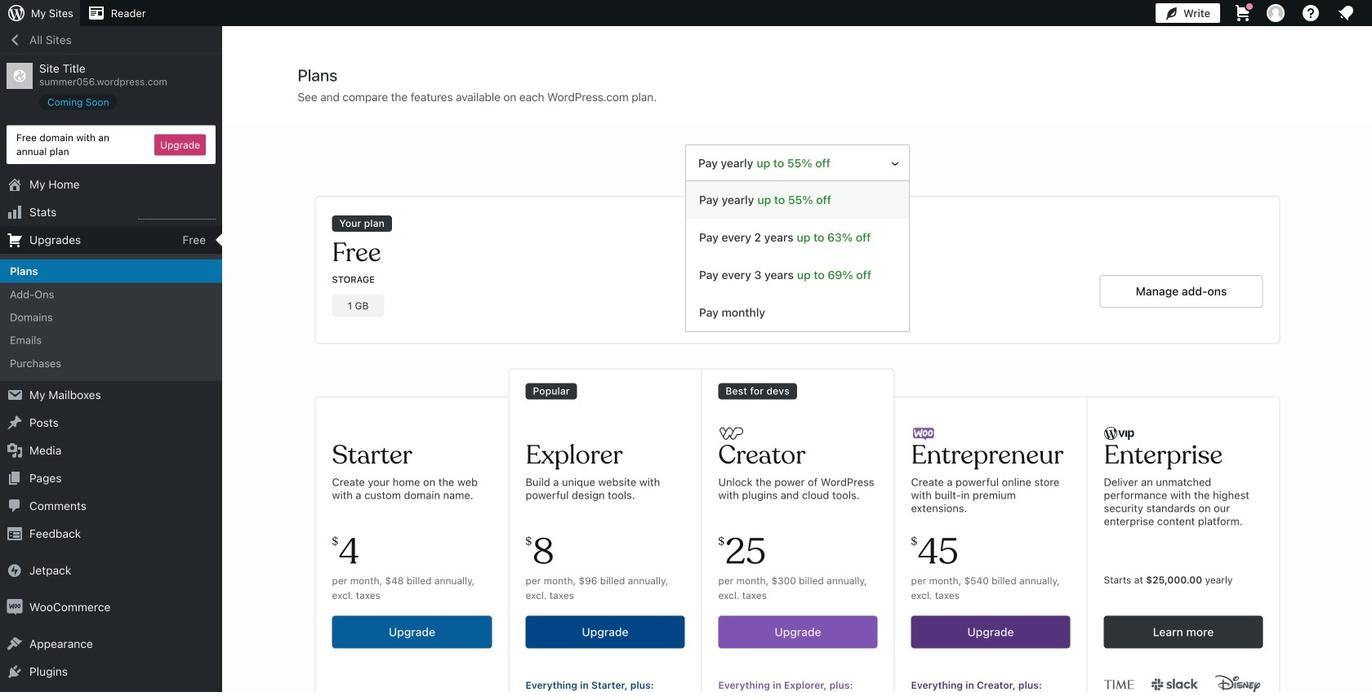 Task type: describe. For each thing, give the bounding box(es) containing it.
manage your notifications image
[[1337, 3, 1357, 23]]

my profile image
[[1267, 4, 1285, 22]]

my shopping cart image
[[1234, 3, 1254, 23]]

help image
[[1302, 3, 1321, 23]]

1 img image from the top
[[7, 563, 23, 579]]

2 img image from the top
[[7, 600, 23, 616]]



Task type: vqa. For each thing, say whether or not it's contained in the screenshot.
Get
no



Task type: locate. For each thing, give the bounding box(es) containing it.
list box
[[686, 181, 910, 333]]

img image
[[7, 563, 23, 579], [7, 600, 23, 616]]

option
[[686, 181, 910, 219]]

highest hourly views 0 image
[[138, 209, 216, 220]]

1 vertical spatial img image
[[7, 600, 23, 616]]

0 vertical spatial img image
[[7, 563, 23, 579]]



